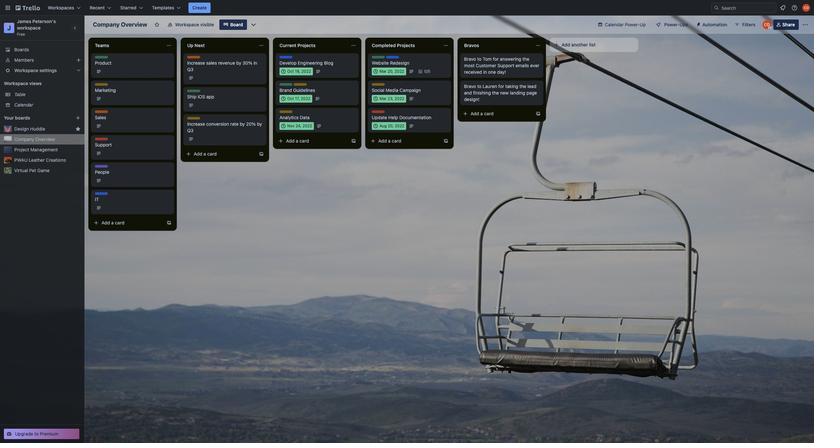 Task type: locate. For each thing, give the bounding box(es) containing it.
1 vertical spatial 20,
[[388, 124, 394, 128]]

20, down the product it website redesign
[[388, 69, 394, 74]]

0 horizontal spatial create from template… image
[[166, 220, 172, 226]]

documentation
[[400, 115, 432, 120]]

color: blue, title: "it" element up mar 20, 2022 at top left
[[386, 56, 399, 61]]

0 horizontal spatial calendar
[[14, 102, 33, 108]]

project management link
[[14, 147, 81, 153]]

2 bravo from the top
[[464, 84, 476, 89]]

1 horizontal spatial create from template… image
[[351, 139, 356, 144]]

by left 30%
[[236, 60, 241, 66]]

2022 inside "option"
[[395, 124, 405, 128]]

marketing up mar 23, 2022 checkbox
[[372, 83, 391, 88]]

0 vertical spatial mar
[[380, 69, 387, 74]]

workspace down the members on the left
[[14, 68, 38, 73]]

calendar for calendar
[[14, 102, 33, 108]]

support up day!
[[498, 63, 515, 68]]

add for current projects
[[286, 138, 295, 144]]

in down customer
[[484, 69, 487, 75]]

0 horizontal spatial up
[[187, 43, 194, 48]]

to left tom
[[478, 56, 482, 62]]

1 vertical spatial for
[[499, 84, 504, 89]]

table
[[14, 92, 26, 97]]

q3 inside the sales increase sales revenue by 30% in q3
[[187, 67, 194, 72]]

0 vertical spatial company
[[93, 21, 120, 28]]

marketing up nov
[[280, 111, 299, 115]]

create from template… image for increase conversion rate by 20% by q3
[[259, 152, 264, 157]]

bravo for customer
[[464, 56, 476, 62]]

bravo inside bravo to tom for answering the most customer support emails ever received in one day!
[[464, 56, 476, 62]]

marketing for social media campaign
[[372, 83, 391, 88]]

2 projects from the left
[[397, 43, 415, 48]]

0 vertical spatial create from template… image
[[536, 111, 541, 116]]

Oct 18, 2022 checkbox
[[280, 68, 313, 75]]

app
[[206, 94, 214, 100]]

0 vertical spatial to
[[478, 56, 482, 62]]

1 vertical spatial color: red, title: "support" element
[[95, 138, 110, 143]]

color: yellow, title: "marketing" element up nov
[[280, 111, 299, 115]]

color: blue, title: "it" element for it
[[95, 193, 108, 197]]

to for tom
[[478, 56, 482, 62]]

company overview down starred
[[93, 21, 147, 28]]

workspace inside dropdown button
[[14, 68, 38, 73]]

card down finishing
[[484, 111, 494, 116]]

to
[[478, 56, 482, 62], [478, 84, 482, 89], [34, 432, 39, 437]]

product inside product ship ios app
[[187, 90, 202, 95]]

add a card button down it link
[[91, 218, 164, 228]]

0 vertical spatial create from template… image
[[351, 139, 356, 144]]

add a card button down nov 24, 2022
[[276, 136, 349, 146]]

up left the next on the top left
[[187, 43, 194, 48]]

0 horizontal spatial color: orange, title: "sales" element
[[95, 111, 108, 115]]

company down recent 'dropdown button' at the left top of page
[[93, 21, 120, 28]]

board link
[[219, 20, 247, 30]]

1 vertical spatial create from template… image
[[259, 152, 264, 157]]

website redesign link
[[372, 60, 447, 66]]

increase for increase sales revenue by 30% in q3
[[187, 60, 205, 66]]

add for teams
[[101, 220, 110, 226]]

oct left 17,
[[287, 96, 294, 101]]

17,
[[295, 96, 300, 101]]

create from template… image
[[536, 111, 541, 116], [444, 139, 449, 144], [166, 220, 172, 226]]

2022 right 17,
[[301, 96, 311, 101]]

james peterson's workspace free
[[17, 19, 57, 37]]

sales for increase
[[187, 56, 197, 61]]

0 vertical spatial color: red, title: "support" element
[[372, 111, 387, 115]]

add a card button down increase conversion rate by 20% by q3 link
[[183, 149, 256, 159]]

people down "support support"
[[95, 165, 108, 170]]

2 oct from the top
[[287, 96, 294, 101]]

premium
[[40, 432, 58, 437]]

increase
[[187, 60, 205, 66], [187, 121, 205, 127]]

0 horizontal spatial in
[[254, 60, 257, 66]]

starred icon image
[[75, 127, 81, 132]]

20, inside "option"
[[388, 124, 394, 128]]

finishing
[[473, 90, 491, 96]]

0 horizontal spatial overview
[[35, 137, 55, 142]]

0 vertical spatial company overview
[[93, 21, 147, 28]]

color: red, title: "support" element down sales sales
[[95, 138, 110, 143]]

color: orange, title: "sales" element right add board icon
[[95, 111, 108, 115]]

2022 for brand
[[301, 96, 311, 101]]

0 horizontal spatial company overview
[[14, 137, 55, 142]]

increase conversion rate by 20% by q3 link
[[187, 121, 263, 134]]

company overview up the project management
[[14, 137, 55, 142]]

add board image
[[75, 115, 81, 121]]

2 people from the top
[[95, 169, 109, 175]]

0 vertical spatial for
[[493, 56, 499, 62]]

company inside text field
[[93, 21, 120, 28]]

Up Next text field
[[183, 40, 255, 51]]

add a card down it link
[[101, 220, 125, 226]]

0 horizontal spatial create from template… image
[[259, 152, 264, 157]]

up inside 'link'
[[640, 22, 646, 27]]

sales increase sales revenue by 30% in q3
[[187, 56, 257, 72]]

primary element
[[0, 0, 815, 16]]

product inside the product it website redesign
[[372, 56, 387, 61]]

add for bravos
[[471, 111, 479, 116]]

color: red, title: "support" element up aug
[[372, 111, 387, 115]]

workspace for workspace settings
[[14, 68, 38, 73]]

1 vertical spatial color: orange, title: "sales" element
[[95, 111, 108, 115]]

color: orange, title: "sales" element for increase
[[187, 56, 200, 61]]

the up landing
[[520, 84, 527, 89]]

board
[[230, 22, 243, 27]]

2022 inside option
[[395, 69, 404, 74]]

0 horizontal spatial color: red, title: "support" element
[[95, 138, 110, 143]]

company overview inside company overview text field
[[93, 21, 147, 28]]

card down aug 20, 2022
[[392, 138, 402, 144]]

color: yellow, title: "marketing" element for marketing
[[95, 83, 114, 88]]

color: green, title: "product" element
[[95, 56, 110, 61], [372, 56, 387, 61], [280, 83, 295, 88], [187, 90, 202, 95]]

people link
[[95, 169, 170, 176]]

20, right aug
[[388, 124, 394, 128]]

0 horizontal spatial power-
[[625, 22, 640, 27]]

upgrade to premium
[[15, 432, 58, 437]]

brand
[[280, 87, 292, 93]]

2 horizontal spatial color: blue, title: "it" element
[[386, 56, 399, 61]]

project
[[14, 147, 29, 153]]

0
[[425, 69, 427, 74]]

ups
[[680, 22, 689, 27]]

calendar inside 'link'
[[605, 22, 624, 27]]

by for 20%
[[240, 121, 245, 127]]

1 vertical spatial mar
[[380, 96, 387, 101]]

1 vertical spatial the
[[520, 84, 527, 89]]

workspace navigation collapse icon image
[[71, 23, 80, 33]]

it inside the it it
[[95, 193, 99, 197]]

workspace up table
[[4, 81, 28, 86]]

sales link
[[95, 114, 170, 121]]

add a card button
[[460, 109, 533, 119], [276, 136, 349, 146], [368, 136, 441, 146], [183, 149, 256, 159], [91, 218, 164, 228]]

1 q3 from the top
[[187, 67, 194, 72]]

2 vertical spatial create from template… image
[[166, 220, 172, 226]]

overview down design huddle link
[[35, 137, 55, 142]]

it link
[[95, 196, 170, 203]]

to inside bravo to lauren for taking the lead and finishing the new landing page design!
[[478, 84, 482, 89]]

1 vertical spatial oct
[[287, 96, 294, 101]]

leather
[[29, 157, 45, 163]]

1 people from the top
[[95, 165, 108, 170]]

20, inside option
[[388, 69, 394, 74]]

2022 right 18,
[[302, 69, 311, 74]]

1 horizontal spatial up
[[640, 22, 646, 27]]

Mar 23, 2022 checkbox
[[372, 95, 406, 103]]

for up new
[[499, 84, 504, 89]]

by for 30%
[[236, 60, 241, 66]]

for right tom
[[493, 56, 499, 62]]

product inside product product
[[95, 56, 110, 61]]

company
[[93, 21, 120, 28], [14, 137, 34, 142]]

increase inside the sales increase sales revenue by 30% in q3
[[187, 60, 205, 66]]

1 horizontal spatial in
[[484, 69, 487, 75]]

filters button
[[733, 20, 758, 30]]

2022 right 24,
[[303, 124, 312, 128]]

by inside the sales increase sales revenue by 30% in q3
[[236, 60, 241, 66]]

a for increase conversion rate by 20% by q3
[[204, 151, 206, 157]]

support down sales sales
[[95, 138, 110, 143]]

marketing left conversion
[[187, 117, 206, 122]]

increase inside marketing increase conversion rate by 20% by q3
[[187, 121, 205, 127]]

0 vertical spatial the
[[523, 56, 530, 62]]

people up the it it
[[95, 169, 109, 175]]

add a card for update help documentation
[[379, 138, 402, 144]]

card down increase conversion rate by 20% by q3 link
[[207, 151, 217, 157]]

1 vertical spatial bravo
[[464, 84, 476, 89]]

support link
[[95, 142, 170, 148]]

1 projects from the left
[[298, 43, 316, 48]]

q3 inside marketing increase conversion rate by 20% by q3
[[187, 128, 194, 133]]

2 vertical spatial workspace
[[4, 81, 28, 86]]

add inside "button"
[[562, 42, 571, 47]]

1 horizontal spatial create from template… image
[[444, 139, 449, 144]]

1 vertical spatial up
[[187, 43, 194, 48]]

mar for media
[[380, 96, 387, 101]]

24,
[[296, 124, 302, 128]]

mar inside option
[[380, 69, 387, 74]]

add a card button down bravo to lauren for taking the lead and finishing the new landing page design! on the right top of the page
[[460, 109, 533, 119]]

calendar up the add another list "button"
[[605, 22, 624, 27]]

bravo up and
[[464, 84, 476, 89]]

1 20, from the top
[[388, 69, 394, 74]]

2022 down redesign
[[395, 69, 404, 74]]

christina overa (christinaovera) image
[[803, 4, 811, 12]]

2022 inside 'option'
[[303, 124, 312, 128]]

Completed Projects text field
[[368, 40, 440, 51]]

1 horizontal spatial color: orange, title: "sales" element
[[187, 56, 200, 61]]

card down nov 24, 2022
[[300, 138, 309, 144]]

2022 for media
[[395, 96, 404, 101]]

0 vertical spatial 20,
[[388, 69, 394, 74]]

marketing for analytics data
[[280, 111, 299, 115]]

1 vertical spatial workspace
[[14, 68, 38, 73]]

calendar
[[605, 22, 624, 27], [14, 102, 33, 108]]

0 vertical spatial in
[[254, 60, 257, 66]]

sales for sales
[[95, 111, 105, 115]]

color: blue, title: "it" element down the people people
[[95, 193, 108, 197]]

add a card down design!
[[471, 111, 494, 116]]

1 vertical spatial overview
[[35, 137, 55, 142]]

views
[[29, 81, 42, 86]]

star or unstar board image
[[154, 22, 160, 27]]

marketing for increase conversion rate by 20% by q3
[[187, 117, 206, 122]]

Nov 24, 2022 checkbox
[[280, 122, 314, 130]]

1 mar from the top
[[380, 69, 387, 74]]

add a card button for up next
[[183, 149, 256, 159]]

color: orange, title: "sales" element
[[187, 56, 200, 61], [95, 111, 108, 115]]

add for up next
[[194, 151, 202, 157]]

marketing down product product
[[95, 83, 114, 88]]

lauren
[[483, 84, 497, 89]]

0 vertical spatial color: orange, title: "sales" element
[[187, 56, 200, 61]]

revenue
[[218, 60, 235, 66]]

color: green, title: "product" element up oct 17, 2022 option
[[280, 83, 295, 88]]

by right rate
[[240, 121, 245, 127]]

create from template… image
[[351, 139, 356, 144], [259, 152, 264, 157]]

0 vertical spatial oct
[[287, 69, 294, 74]]

0 vertical spatial workspace
[[175, 22, 199, 27]]

landing
[[510, 90, 526, 96]]

it inside the product it website redesign
[[386, 56, 390, 61]]

current projects
[[280, 43, 316, 48]]

color: purple, title: "people" element
[[95, 165, 108, 170]]

bravo for and
[[464, 84, 476, 89]]

mar left 23,
[[380, 96, 387, 101]]

0 vertical spatial increase
[[187, 60, 205, 66]]

20,
[[388, 69, 394, 74], [388, 124, 394, 128]]

nov
[[287, 124, 295, 128]]

update
[[372, 115, 387, 120]]

projects up website redesign link
[[397, 43, 415, 48]]

0 notifications image
[[779, 4, 787, 12]]

mar inside checkbox
[[380, 96, 387, 101]]

2022 right 23,
[[395, 96, 404, 101]]

color: red, title: "support" element for support
[[95, 138, 110, 143]]

add a card button down aug 20, 2022
[[368, 136, 441, 146]]

card for up next
[[207, 151, 217, 157]]

company up project at the top left of the page
[[14, 137, 34, 142]]

0 vertical spatial bravo
[[464, 56, 476, 62]]

social
[[372, 87, 385, 93]]

1 horizontal spatial color: red, title: "support" element
[[372, 111, 387, 115]]

product for ship ios app
[[187, 90, 202, 95]]

marketing
[[95, 83, 114, 88], [294, 83, 313, 88], [372, 83, 391, 88], [95, 87, 116, 93], [280, 111, 299, 115], [187, 117, 206, 122]]

huddle
[[30, 126, 45, 132]]

1 horizontal spatial company overview
[[93, 21, 147, 28]]

marketing inside marketing increase conversion rate by 20% by q3
[[187, 117, 206, 122]]

2 power- from the left
[[665, 22, 680, 27]]

1 vertical spatial increase
[[187, 121, 205, 127]]

1 horizontal spatial overview
[[121, 21, 147, 28]]

2 mar from the top
[[380, 96, 387, 101]]

2 20, from the top
[[388, 124, 394, 128]]

product product
[[95, 56, 112, 66]]

color: yellow, title: "marketing" element for analytics data
[[280, 111, 299, 115]]

peterson's
[[32, 19, 56, 24]]

0 vertical spatial overview
[[121, 21, 147, 28]]

2 vertical spatial to
[[34, 432, 39, 437]]

automation button
[[694, 20, 732, 30]]

0 vertical spatial calendar
[[605, 22, 624, 27]]

to right upgrade on the bottom of page
[[34, 432, 39, 437]]

workspace
[[175, 22, 199, 27], [14, 68, 38, 73], [4, 81, 28, 86]]

bravo inside bravo to lauren for taking the lead and finishing the new landing page design!
[[464, 84, 476, 89]]

1 vertical spatial q3
[[187, 128, 194, 133]]

color: yellow, title: "marketing" element up oct 17, 2022
[[294, 83, 313, 88]]

increase left conversion
[[187, 121, 205, 127]]

completed
[[372, 43, 396, 48]]

sales inside the sales increase sales revenue by 30% in q3
[[187, 56, 197, 61]]

2022 for website
[[395, 69, 404, 74]]

color: yellow, title: "marketing" element left conversion
[[187, 117, 206, 122]]

teams
[[95, 43, 109, 48]]

projects inside current projects text box
[[298, 43, 316, 48]]

up
[[640, 22, 646, 27], [187, 43, 194, 48]]

marketing for marketing
[[95, 83, 114, 88]]

marketing link
[[95, 87, 170, 94]]

in right 30%
[[254, 60, 257, 66]]

color: red, title: "support" element
[[372, 111, 387, 115], [95, 138, 110, 143]]

in inside bravo to tom for answering the most customer support emails ever received in one day!
[[484, 69, 487, 75]]

recent
[[90, 5, 105, 10]]

1 horizontal spatial power-
[[665, 22, 680, 27]]

1 power- from the left
[[625, 22, 640, 27]]

for inside bravo to tom for answering the most customer support emails ever received in one day!
[[493, 56, 499, 62]]

j link
[[4, 23, 14, 33]]

color: yellow, title: "marketing" element down product product
[[95, 83, 114, 88]]

add a card button for bravos
[[460, 109, 533, 119]]

workspace inside button
[[175, 22, 199, 27]]

bravo up most
[[464, 56, 476, 62]]

0 horizontal spatial company
[[14, 137, 34, 142]]

support up aug
[[372, 111, 387, 115]]

a
[[481, 111, 483, 116], [296, 138, 298, 144], [388, 138, 391, 144], [204, 151, 206, 157], [111, 220, 114, 226]]

ever
[[531, 63, 540, 68]]

0 vertical spatial up
[[640, 22, 646, 27]]

tom
[[483, 56, 492, 62]]

1 horizontal spatial company
[[93, 21, 120, 28]]

2 horizontal spatial create from template… image
[[536, 111, 541, 116]]

workspaces
[[48, 5, 74, 10]]

the up emails
[[523, 56, 530, 62]]

2022 for engineering
[[302, 69, 311, 74]]

product for website redesign
[[372, 56, 387, 61]]

1 horizontal spatial color: blue, title: "it" element
[[280, 56, 293, 61]]

support
[[498, 63, 515, 68], [372, 111, 387, 115], [95, 138, 110, 143], [95, 142, 112, 148]]

upgrade
[[15, 432, 33, 437]]

projects up 'it develop engineering blog'
[[298, 43, 316, 48]]

1 vertical spatial calendar
[[14, 102, 33, 108]]

1 bravo from the top
[[464, 56, 476, 62]]

marketing up oct 17, 2022
[[294, 83, 313, 88]]

another
[[572, 42, 588, 47]]

pwau leather creations link
[[14, 157, 81, 164]]

game
[[37, 168, 50, 173]]

guidelines
[[293, 87, 315, 93]]

1 horizontal spatial calendar
[[605, 22, 624, 27]]

bravo to lauren for taking the lead and finishing the new landing page design!
[[464, 84, 537, 102]]

people
[[95, 165, 108, 170], [95, 169, 109, 175]]

product inside product marketing brand guidelines
[[280, 83, 295, 88]]

20, for website
[[388, 69, 394, 74]]

overview inside text field
[[121, 21, 147, 28]]

add a card for sales
[[101, 220, 125, 226]]

add a card down 'nov 24, 2022' 'option'
[[286, 138, 309, 144]]

james
[[17, 19, 31, 24]]

sales inside sales sales
[[95, 111, 105, 115]]

card for bravos
[[484, 111, 494, 116]]

color: orange, title: "sales" element down 'up next'
[[187, 56, 200, 61]]

a for update help documentation
[[388, 138, 391, 144]]

add a card down aug 20, 2022 "option"
[[379, 138, 402, 144]]

the inside bravo to tom for answering the most customer support emails ever received in one day!
[[523, 56, 530, 62]]

1 vertical spatial company overview
[[14, 137, 55, 142]]

recent button
[[86, 3, 115, 13]]

up left power-ups button
[[640, 22, 646, 27]]

2022 down help
[[395, 124, 405, 128]]

project management
[[14, 147, 58, 153]]

bravo to tom for answering the most customer support emails ever received in one day!
[[464, 56, 540, 75]]

oct
[[287, 69, 294, 74], [287, 96, 294, 101]]

to inside bravo to tom for answering the most customer support emails ever received in one day!
[[478, 56, 482, 62]]

media
[[386, 87, 399, 93]]

table link
[[14, 91, 81, 98]]

page
[[527, 90, 537, 96]]

marketing inside marketing analytics data
[[280, 111, 299, 115]]

increase left 'sales'
[[187, 60, 205, 66]]

the for taking
[[520, 84, 527, 89]]

share button
[[774, 20, 799, 30]]

sales
[[187, 56, 197, 61], [95, 111, 105, 115], [95, 115, 106, 120]]

2022 inside checkbox
[[395, 96, 404, 101]]

30%
[[243, 60, 252, 66]]

calendar down table
[[14, 102, 33, 108]]

color: yellow, title: "marketing" element up mar 23, 2022 checkbox
[[372, 83, 391, 88]]

aug
[[380, 124, 387, 128]]

1 vertical spatial in
[[484, 69, 487, 75]]

q3 for increase sales revenue by 30% in q3
[[187, 67, 194, 72]]

1 vertical spatial to
[[478, 84, 482, 89]]

mar down website
[[380, 69, 387, 74]]

color: orange, title: "sales" element for sales
[[95, 111, 108, 115]]

marketing inside marketing marketing
[[95, 83, 114, 88]]

workspace for workspace views
[[4, 81, 28, 86]]

card down it link
[[115, 220, 125, 226]]

0 horizontal spatial color: blue, title: "it" element
[[95, 193, 108, 197]]

company overview
[[93, 21, 147, 28], [14, 137, 55, 142]]

2022
[[302, 69, 311, 74], [395, 69, 404, 74], [301, 96, 311, 101], [395, 96, 404, 101], [303, 124, 312, 128], [395, 124, 405, 128]]

1 increase from the top
[[187, 60, 205, 66]]

Board name text field
[[90, 20, 151, 30]]

23,
[[388, 96, 394, 101]]

back to home image
[[16, 3, 40, 13]]

color: yellow, title: "marketing" element
[[95, 83, 114, 88], [294, 83, 313, 88], [372, 83, 391, 88], [280, 111, 299, 115], [187, 117, 206, 122]]

for inside bravo to lauren for taking the lead and finishing the new landing page design!
[[499, 84, 504, 89]]

workspace left "visible"
[[175, 22, 199, 27]]

1 horizontal spatial projects
[[397, 43, 415, 48]]

marketing inside marketing social media campaign
[[372, 83, 391, 88]]

1 oct from the top
[[287, 69, 294, 74]]

2 increase from the top
[[187, 121, 205, 127]]

add a card down conversion
[[194, 151, 217, 157]]

2 q3 from the top
[[187, 128, 194, 133]]

to for lauren
[[478, 84, 482, 89]]

color: blue, title: "it" element
[[280, 56, 293, 61], [386, 56, 399, 61], [95, 193, 108, 197]]

the
[[523, 56, 530, 62], [520, 84, 527, 89], [492, 90, 499, 96]]

Current Projects text field
[[276, 40, 347, 51]]

0 horizontal spatial projects
[[298, 43, 316, 48]]

overview down starred dropdown button
[[121, 21, 147, 28]]

the down lauren
[[492, 90, 499, 96]]

Mar 20, 2022 checkbox
[[372, 68, 406, 75]]

pwau
[[14, 157, 28, 163]]

for for answering
[[493, 56, 499, 62]]

overview
[[121, 21, 147, 28], [35, 137, 55, 142]]

oct left 18,
[[287, 69, 294, 74]]

1 vertical spatial create from template… image
[[444, 139, 449, 144]]

support up color: purple, title: "people" 'element'
[[95, 142, 112, 148]]

0 vertical spatial q3
[[187, 67, 194, 72]]

create from template… image for teams
[[166, 220, 172, 226]]

color: blue, title: "it" element down current
[[280, 56, 293, 61]]

to up finishing
[[478, 84, 482, 89]]

card for teams
[[115, 220, 125, 226]]

projects inside completed projects text field
[[397, 43, 415, 48]]



Task type: describe. For each thing, give the bounding box(es) containing it.
sm image
[[694, 20, 703, 29]]

oct 17, 2022
[[287, 96, 311, 101]]

answering
[[500, 56, 522, 62]]

bravos
[[464, 43, 479, 48]]

color: green, title: "product" element left app
[[187, 90, 202, 95]]

oct 18, 2022
[[287, 69, 311, 74]]

workspace visible button
[[164, 20, 218, 30]]

develop
[[280, 60, 297, 66]]

product it website redesign
[[372, 56, 410, 66]]

0 / 5
[[425, 69, 431, 74]]

workspaces button
[[44, 3, 85, 13]]

in inside the sales increase sales revenue by 30% in q3
[[254, 60, 257, 66]]

add a card button for completed projects
[[368, 136, 441, 146]]

add a card button for teams
[[91, 218, 164, 228]]

brand guidelines link
[[280, 87, 355, 94]]

automation
[[703, 22, 728, 27]]

increase for increase conversion rate by 20% by q3
[[187, 121, 205, 127]]

filters
[[743, 22, 756, 27]]

card for current projects
[[300, 138, 309, 144]]

analytics data link
[[280, 114, 355, 121]]

bravo to tom for answering the most customer support emails ever received in one day! link
[[464, 56, 540, 75]]

a for analytics data
[[296, 138, 298, 144]]

product link
[[95, 60, 170, 66]]

one
[[488, 69, 496, 75]]

list
[[590, 42, 596, 47]]

card for completed projects
[[392, 138, 402, 144]]

it inside 'it develop engineering blog'
[[280, 56, 283, 61]]

aug 20, 2022
[[380, 124, 405, 128]]

pet
[[29, 168, 36, 173]]

marketing inside product marketing brand guidelines
[[294, 83, 313, 88]]

settings
[[39, 68, 57, 73]]

marketing increase conversion rate by 20% by q3
[[187, 117, 262, 133]]

power- inside 'link'
[[625, 22, 640, 27]]

product ship ios app
[[187, 90, 214, 100]]

1 vertical spatial company
[[14, 137, 34, 142]]

product for product
[[95, 56, 110, 61]]

color: yellow, title: "marketing" element for increase conversion rate by 20% by q3
[[187, 117, 206, 122]]

add a card for analytics data
[[286, 138, 309, 144]]

mar 20, 2022
[[380, 69, 404, 74]]

add another list
[[562, 42, 596, 47]]

create from template… image for completed projects
[[444, 139, 449, 144]]

lead
[[528, 84, 537, 89]]

Teams text field
[[91, 40, 163, 51]]

and
[[464, 90, 472, 96]]

add a card for increase conversion rate by 20% by q3
[[194, 151, 217, 157]]

18,
[[295, 69, 301, 74]]

color: green, title: "product" element down "teams"
[[95, 56, 110, 61]]

up inside text field
[[187, 43, 194, 48]]

customer
[[476, 63, 497, 68]]

add for completed projects
[[379, 138, 387, 144]]

5
[[428, 69, 431, 74]]

christina overa (christinaovera) image
[[763, 20, 772, 29]]

oct for engineering
[[287, 69, 294, 74]]

visible
[[200, 22, 214, 27]]

oct for brand
[[287, 96, 294, 101]]

your boards
[[4, 115, 30, 121]]

Bravos text field
[[460, 40, 532, 51]]

ship
[[187, 94, 197, 100]]

2022 for data
[[303, 124, 312, 128]]

workspace views
[[4, 81, 42, 86]]

calendar for calendar power-up
[[605, 22, 624, 27]]

it it
[[95, 193, 99, 202]]

open information menu image
[[792, 5, 798, 11]]

increase sales revenue by 30% in q3 link
[[187, 60, 263, 73]]

Search field
[[720, 3, 777, 13]]

create from template… image for bravos
[[536, 111, 541, 116]]

color: blue, title: "it" element for develop
[[280, 56, 293, 61]]

create from template… image for analytics data
[[351, 139, 356, 144]]

mar for website
[[380, 69, 387, 74]]

2022 for help
[[395, 124, 405, 128]]

customize views image
[[250, 21, 257, 28]]

search image
[[714, 5, 720, 10]]

members link
[[0, 55, 85, 65]]

completed projects
[[372, 43, 415, 48]]

design!
[[464, 97, 480, 102]]

product marketing brand guidelines
[[280, 83, 315, 93]]

color: green, title: "product" element down completed
[[372, 56, 387, 61]]

your boards with 5 items element
[[4, 114, 66, 122]]

color: red, title: "support" element for update
[[372, 111, 387, 115]]

virtual pet game
[[14, 168, 50, 173]]

management
[[30, 147, 58, 153]]

pwau leather creations
[[14, 157, 66, 163]]

workspace settings button
[[0, 65, 85, 76]]

taking
[[506, 84, 519, 89]]

your
[[4, 115, 14, 121]]

blog
[[324, 60, 334, 66]]

Oct 17, 2022 checkbox
[[280, 95, 313, 103]]

the for answering
[[523, 56, 530, 62]]

calendar link
[[14, 102, 81, 108]]

workspace
[[17, 25, 41, 31]]

templates
[[152, 5, 174, 10]]

marketing analytics data
[[280, 111, 310, 120]]

company overview inside company overview link
[[14, 137, 55, 142]]

design huddle link
[[14, 126, 73, 132]]

develop engineering blog link
[[280, 60, 355, 66]]

new
[[500, 90, 509, 96]]

power- inside button
[[665, 22, 680, 27]]

create button
[[189, 3, 211, 13]]

free
[[17, 32, 25, 37]]

analytics
[[280, 115, 299, 120]]

support inside the support update help documentation
[[372, 111, 387, 115]]

by right 20% at the top of page
[[257, 121, 262, 127]]

calendar power-up
[[605, 22, 646, 27]]

received
[[464, 69, 482, 75]]

support inside bravo to tom for answering the most customer support emails ever received in one day!
[[498, 63, 515, 68]]

create
[[193, 5, 207, 10]]

Aug 20, 2022 checkbox
[[372, 122, 407, 130]]

to for premium
[[34, 432, 39, 437]]

projects for current projects
[[298, 43, 316, 48]]

bravo to lauren for taking the lead and finishing the new landing page design! link
[[464, 83, 540, 103]]

workspace settings
[[14, 68, 57, 73]]

support inside "support support"
[[95, 138, 110, 143]]

workspace for workspace visible
[[175, 22, 199, 27]]

color: yellow, title: "marketing" element for social media campaign
[[372, 83, 391, 88]]

show menu image
[[803, 21, 809, 28]]

for for taking
[[499, 84, 504, 89]]

a for sales
[[111, 220, 114, 226]]

people people
[[95, 165, 109, 175]]

support update help documentation
[[372, 111, 432, 120]]

emails
[[516, 63, 529, 68]]

marketing up sales sales
[[95, 87, 116, 93]]

james peterson's workspace link
[[17, 19, 57, 31]]

2 vertical spatial the
[[492, 90, 499, 96]]

projects for completed projects
[[397, 43, 415, 48]]

boards link
[[0, 45, 85, 55]]

this member is an admin of this board. image
[[769, 26, 772, 29]]

most
[[464, 63, 475, 68]]

20, for help
[[388, 124, 394, 128]]

website
[[372, 60, 389, 66]]

it develop engineering blog
[[280, 56, 334, 66]]

product for brand guidelines
[[280, 83, 295, 88]]

people inside the people people
[[95, 165, 108, 170]]

campaign
[[400, 87, 421, 93]]

next
[[195, 43, 205, 48]]

add a card button for current projects
[[276, 136, 349, 146]]

/
[[427, 69, 428, 74]]

q3 for increase conversion rate by 20% by q3
[[187, 128, 194, 133]]



Task type: vqa. For each thing, say whether or not it's contained in the screenshot.
the left THE IMAGINATION
no



